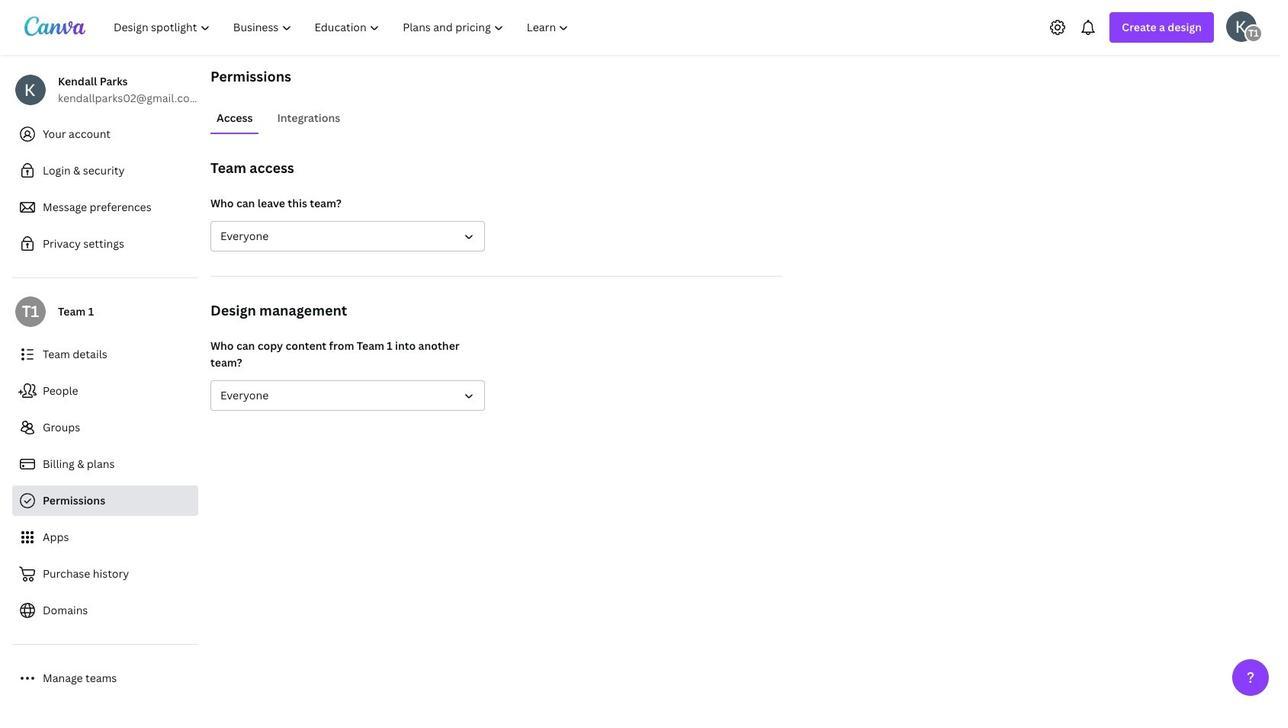 Task type: locate. For each thing, give the bounding box(es) containing it.
team 1 element
[[1244, 24, 1263, 42], [15, 297, 46, 327]]

1 vertical spatial team 1 element
[[15, 297, 46, 327]]

team 1 image
[[15, 297, 46, 327]]

top level navigation element
[[104, 12, 582, 43]]

0 horizontal spatial team 1 element
[[15, 297, 46, 327]]

None button
[[210, 221, 485, 252], [210, 381, 485, 411], [210, 221, 485, 252], [210, 381, 485, 411]]

1 horizontal spatial team 1 element
[[1244, 24, 1263, 42]]



Task type: describe. For each thing, give the bounding box(es) containing it.
kendall parks image
[[1226, 11, 1257, 42]]

0 vertical spatial team 1 element
[[1244, 24, 1263, 42]]

team 1 image
[[1244, 24, 1263, 42]]



Task type: vqa. For each thing, say whether or not it's contained in the screenshot.
Top level navigation element
yes



